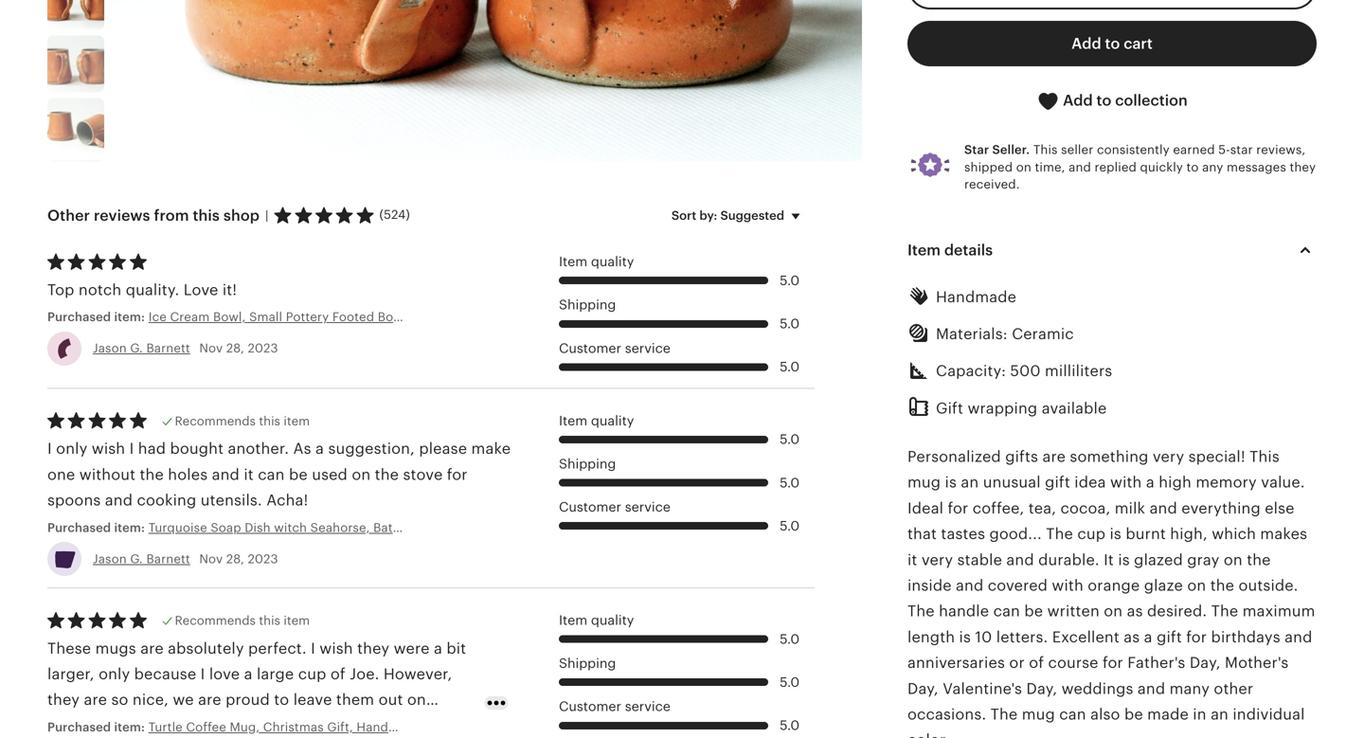 Task type: locate. For each thing, give the bounding box(es) containing it.
1 g. from the top
[[130, 341, 143, 356]]

0 vertical spatial this
[[1034, 143, 1058, 157]]

add
[[1072, 35, 1102, 52], [1064, 92, 1093, 109]]

1 horizontal spatial only
[[99, 666, 130, 683]]

recommends up absolutely
[[175, 614, 256, 628]]

0 horizontal spatial can
[[258, 466, 285, 483]]

the
[[1047, 526, 1074, 543], [908, 603, 935, 620], [1212, 603, 1239, 620], [991, 706, 1018, 723]]

1 vertical spatial an
[[1211, 706, 1229, 723]]

be right also
[[1125, 706, 1144, 723]]

g. down top notch quality.   love it!
[[130, 341, 143, 356]]

0 vertical spatial them
[[336, 692, 375, 709]]

turtle
[[149, 720, 183, 734]]

this right from
[[193, 207, 220, 224]]

only up one
[[56, 440, 88, 458]]

0 vertical spatial purchased
[[47, 310, 111, 324]]

this up value.
[[1250, 448, 1280, 465]]

0 vertical spatial 28,
[[226, 341, 244, 356]]

gift,
[[327, 720, 353, 734]]

course
[[1049, 655, 1099, 672]]

1 item quality from the top
[[559, 255, 634, 269]]

cream
[[170, 310, 210, 324]]

handmade
[[936, 288, 1017, 305], [357, 720, 422, 734]]

this inside this seller consistently earned 5-star reviews, shipped on time, and replied quickly to any messages they received.
[[1034, 143, 1058, 157]]

1 horizontal spatial gift
[[1157, 629, 1183, 646]]

1 vertical spatial or
[[267, 717, 282, 734]]

and
[[1069, 160, 1092, 174], [212, 466, 240, 483], [105, 492, 133, 509], [1150, 500, 1178, 517], [1007, 551, 1035, 569], [956, 577, 984, 594], [1285, 629, 1313, 646], [1138, 680, 1166, 697]]

because
[[134, 666, 196, 683]]

can down covered
[[994, 603, 1021, 620]]

0 horizontal spatial of
[[331, 666, 346, 683]]

item quality for i only wish i had bought another.   as a suggestion, please make one without the holes and it can be used on the stove for spoons and cooking utensils.   acha!
[[559, 414, 634, 428]]

0 vertical spatial customer
[[559, 341, 622, 356]]

1 vertical spatial gift
[[1157, 629, 1183, 646]]

and up covered
[[1007, 551, 1035, 569]]

pottery down however,
[[426, 720, 469, 734]]

christmas
[[263, 720, 324, 734]]

nov down purchased item: ice cream bowl, small pottery footed bowl at the left top of page
[[199, 341, 223, 356]]

personalized pottery mug large coffee mug handmade mug image 7 image
[[47, 98, 104, 155]]

2 vertical spatial they
[[47, 692, 80, 709]]

individual
[[1233, 706, 1306, 723]]

0 vertical spatial only
[[56, 440, 88, 458]]

handmade up materials: at the top of the page
[[936, 288, 1017, 305]]

item: left ice
[[114, 310, 145, 324]]

1 vertical spatial jason
[[93, 552, 127, 566]]

makes
[[1261, 526, 1308, 543]]

can down another.
[[258, 466, 285, 483]]

1 jason g. barnett link from the top
[[93, 341, 190, 356]]

or inside personalized gifts are something very special! this mug is an unusual gift idea with a high memory value. ideal for coffee, tea, cocoa, milk and everything else that tastes good... the cup is burnt high, which makes it very stable and durable. it is glazed gray on the inside and covered with orange glaze on the outside. the handle can be written on as desired. the maximum length is 10 letters. excellent as a gift for birthdays and anniversaries or of course for father's day, mother's day, valentine's day, weddings and many other occasions. the mug can also be made in an individual color.
[[1010, 655, 1025, 672]]

high
[[1159, 474, 1192, 491]]

nov
[[199, 341, 223, 356], [199, 552, 223, 566]]

0 vertical spatial jason g. barnett nov 28, 2023
[[93, 341, 278, 356]]

the down inside
[[908, 603, 935, 620]]

1 vertical spatial pottery
[[426, 720, 469, 734]]

2 customer service from the top
[[559, 500, 671, 515]]

durable.
[[1039, 551, 1100, 569]]

perfect.
[[248, 640, 307, 657]]

1 vertical spatial this
[[1250, 448, 1280, 465]]

add for add to collection
[[1064, 92, 1093, 109]]

1 item: from the top
[[114, 310, 145, 324]]

day, down course
[[1027, 680, 1058, 697]]

other
[[47, 207, 90, 224]]

recommends
[[175, 414, 256, 428], [175, 614, 256, 628]]

acha!
[[267, 492, 308, 509]]

idea
[[1075, 474, 1107, 491]]

3 purchased from the top
[[47, 720, 111, 734]]

out
[[379, 692, 403, 709]]

another.
[[228, 440, 289, 458]]

day, up occasions.
[[908, 680, 939, 697]]

a left high
[[1147, 474, 1155, 491]]

sort by: suggested
[[672, 209, 785, 223]]

gift down desired.
[[1157, 629, 1183, 646]]

star
[[965, 143, 990, 157]]

1 2023 from the top
[[248, 341, 278, 356]]

1 vertical spatial can
[[994, 603, 1021, 620]]

28, down bowl,
[[226, 341, 244, 356]]

1 horizontal spatial very
[[1153, 448, 1185, 465]]

a inside i only wish i had bought another.   as a suggestion, please make one without the holes and it can be used on the stove for spoons and cooking utensils.   acha!
[[316, 440, 324, 458]]

1 horizontal spatial it
[[908, 551, 918, 569]]

0 vertical spatial they
[[1290, 160, 1317, 174]]

is up it
[[1110, 526, 1122, 543]]

2 vertical spatial shipping
[[559, 656, 616, 671]]

1 vertical spatial very
[[922, 551, 954, 569]]

2 barnett from the top
[[146, 552, 190, 566]]

1 jason from the top
[[93, 341, 127, 356]]

day, up many
[[1190, 655, 1221, 672]]

this
[[1034, 143, 1058, 157], [1250, 448, 1280, 465]]

0 horizontal spatial or
[[267, 717, 282, 734]]

1 customer service from the top
[[559, 341, 671, 356]]

2 horizontal spatial they
[[1290, 160, 1317, 174]]

nov down "utensils." at the left bottom of the page
[[199, 552, 223, 566]]

3 item: from the top
[[114, 720, 145, 734]]

2 vertical spatial be
[[1125, 706, 1144, 723]]

as down orange
[[1128, 603, 1144, 620]]

not.
[[286, 717, 316, 734]]

1 horizontal spatial handmade
[[936, 288, 1017, 305]]

it!
[[223, 281, 237, 299]]

2 vertical spatial this
[[259, 614, 281, 628]]

the down valentine's
[[991, 706, 1018, 723]]

cup up leave
[[298, 666, 327, 683]]

color.
[[908, 732, 950, 738]]

be
[[289, 466, 308, 483], [1025, 603, 1044, 620], [1125, 706, 1144, 723]]

we
[[173, 692, 194, 709], [169, 717, 190, 734]]

add for add to cart
[[1072, 35, 1102, 52]]

they down reviews,
[[1290, 160, 1317, 174]]

1 vertical spatial service
[[625, 500, 671, 515]]

jason for i only wish i had bought another.   as a suggestion, please make one without the holes and it can be used on the stove for spoons and cooking utensils.   acha!
[[93, 552, 127, 566]]

are right the gifts
[[1043, 448, 1066, 465]]

2 g. from the top
[[130, 552, 143, 566]]

1 nov from the top
[[199, 341, 223, 356]]

1 horizontal spatial be
[[1025, 603, 1044, 620]]

jason g. barnett nov 28, 2023 for had
[[93, 552, 278, 566]]

on
[[1017, 160, 1032, 174], [352, 466, 371, 483], [1224, 551, 1243, 569], [1188, 577, 1207, 594], [1104, 603, 1123, 620], [407, 692, 426, 709]]

to left cart
[[1106, 35, 1121, 52]]

item details button
[[891, 227, 1335, 273]]

1 horizontal spatial cup
[[1078, 526, 1106, 543]]

2 28, from the top
[[226, 552, 244, 566]]

28, for had
[[226, 552, 244, 566]]

gift
[[1046, 474, 1071, 491], [1157, 629, 1183, 646]]

jason g. barnett nov 28, 2023
[[93, 341, 278, 356], [93, 552, 278, 566]]

item up perfect.
[[284, 614, 310, 628]]

the down had
[[140, 466, 164, 483]]

this up another.
[[259, 414, 281, 428]]

0 vertical spatial very
[[1153, 448, 1185, 465]]

the up birthdays at the right bottom of page
[[1212, 603, 1239, 620]]

1 vertical spatial customer
[[559, 500, 622, 515]]

father's
[[1128, 655, 1186, 672]]

2 vertical spatial purchased
[[47, 720, 111, 734]]

2 jason from the top
[[93, 552, 127, 566]]

i right perfect.
[[311, 640, 316, 657]]

cup down cocoa,
[[1078, 526, 1106, 543]]

on down however,
[[407, 692, 426, 709]]

0 vertical spatial handmade
[[936, 288, 1017, 305]]

of down letters.
[[1030, 655, 1045, 672]]

on down suggestion,
[[352, 466, 371, 483]]

a up father's
[[1145, 629, 1153, 646]]

purchased down top
[[47, 310, 111, 324]]

add inside button
[[1064, 92, 1093, 109]]

of
[[1030, 655, 1045, 672], [331, 666, 346, 683]]

3 customer service from the top
[[559, 700, 671, 714]]

a right the love
[[244, 666, 253, 683]]

cooking
[[137, 492, 197, 509]]

with up 'milk'
[[1111, 474, 1143, 491]]

0 vertical spatial barnett
[[146, 341, 190, 356]]

used
[[312, 466, 348, 483]]

an down personalized
[[961, 474, 979, 491]]

0 horizontal spatial only
[[56, 440, 88, 458]]

barnett down cooking
[[146, 552, 190, 566]]

this inside personalized gifts are something very special! this mug is an unusual gift idea with a high memory value. ideal for coffee, tea, cocoa, milk and everything else that tastes good... the cup is burnt high, which makes it very stable and durable. it is glazed gray on the inside and covered with orange glaze on the outside. the handle can be written on as desired. the maximum length is 10 letters. excellent as a gift for birthdays and anniversaries or of course for father's day, mother's day, valentine's day, weddings and many other occasions. the mug can also be made in an individual color.
[[1250, 448, 1280, 465]]

are up the use
[[198, 692, 221, 709]]

nice,
[[133, 692, 169, 709]]

footed
[[333, 310, 375, 324]]

it down that
[[908, 551, 918, 569]]

item: down cooking
[[114, 521, 145, 535]]

0 vertical spatial service
[[625, 341, 671, 356]]

2 2023 from the top
[[248, 552, 278, 566]]

it inside i only wish i had bought another.   as a suggestion, please make one without the holes and it can be used on the stove for spoons and cooking utensils.   acha!
[[244, 466, 254, 483]]

1 28, from the top
[[226, 341, 244, 356]]

very
[[1153, 448, 1185, 465], [922, 551, 954, 569]]

wish up joe.
[[320, 640, 353, 657]]

1 shipping from the top
[[559, 298, 616, 312]]

good...
[[990, 526, 1042, 543]]

we left the use
[[169, 717, 190, 734]]

only down mugs
[[99, 666, 130, 683]]

2 horizontal spatial day,
[[1190, 655, 1221, 672]]

high,
[[1171, 526, 1208, 543]]

we down because
[[173, 692, 194, 709]]

28, down "utensils." at the left bottom of the page
[[226, 552, 244, 566]]

with
[[1111, 474, 1143, 491], [1052, 577, 1084, 594]]

barnett for love
[[146, 341, 190, 356]]

1 horizontal spatial of
[[1030, 655, 1045, 672]]

2 jason g. barnett link from the top
[[93, 552, 190, 566]]

2 customer from the top
[[559, 500, 622, 515]]

handle
[[939, 603, 990, 620]]

5.0
[[780, 273, 800, 288], [780, 317, 800, 331], [780, 360, 800, 374], [780, 432, 800, 447], [780, 476, 800, 490], [780, 519, 800, 534], [780, 632, 800, 647], [780, 675, 800, 690], [780, 718, 800, 733]]

1 vertical spatial cup
[[298, 666, 327, 683]]

1 quality from the top
[[591, 255, 634, 269]]

1 vertical spatial 28,
[[226, 552, 244, 566]]

0 horizontal spatial an
[[961, 474, 979, 491]]

and up "utensils." at the left bottom of the page
[[212, 466, 240, 483]]

absolutely
[[168, 640, 244, 657]]

2 recommends this item from the top
[[175, 614, 310, 628]]

or left not.
[[267, 717, 282, 734]]

wish inside these mugs are absolutely perfect.   i wish they were a bit larger, only because i love a large cup of joe.   however, they are so nice, we are proud to leave them out on display whether we use them or not.   wonderful work!
[[320, 640, 353, 657]]

this
[[193, 207, 220, 224], [259, 414, 281, 428], [259, 614, 281, 628]]

purchased for purchased item: turtle coffee mug, christmas gift, handmade pottery
[[47, 720, 111, 734]]

i only wish i had bought another.   as a suggestion, please make one without the holes and it can be used on the stove for spoons and cooking utensils.   acha!
[[47, 440, 511, 509]]

1 horizontal spatial they
[[357, 640, 390, 657]]

1 vertical spatial recommends this item
[[175, 614, 310, 628]]

from
[[154, 207, 189, 224]]

2 vertical spatial item:
[[114, 720, 145, 734]]

to down large
[[274, 692, 289, 709]]

item: for purchased item: ice cream bowl, small pottery footed bowl
[[114, 310, 145, 324]]

item: down so
[[114, 720, 145, 734]]

customer
[[559, 341, 622, 356], [559, 500, 622, 515], [559, 700, 622, 714]]

2023 for it!
[[248, 341, 278, 356]]

2 item quality from the top
[[559, 414, 634, 428]]

0 vertical spatial quality
[[591, 255, 634, 269]]

be inside i only wish i had bought another.   as a suggestion, please make one without the holes and it can be used on the stove for spoons and cooking utensils.   acha!
[[289, 466, 308, 483]]

ceramic
[[1012, 326, 1075, 343]]

replied
[[1095, 160, 1137, 174]]

customer for i only wish i had bought another.   as a suggestion, please make one without the holes and it can be used on the stove for spoons and cooking utensils.   acha!
[[559, 500, 622, 515]]

0 vertical spatial recommends this item
[[175, 414, 310, 428]]

gift up tea, on the right bottom of page
[[1046, 474, 1071, 491]]

0 vertical spatial nov
[[199, 341, 223, 356]]

0 vertical spatial cup
[[1078, 526, 1106, 543]]

something
[[1070, 448, 1149, 465]]

wish up the without on the left bottom of page
[[92, 440, 125, 458]]

jason g. barnett link down the purchased item:
[[93, 552, 190, 566]]

customer service for top notch quality.   love it!
[[559, 341, 671, 356]]

2 shipping from the top
[[559, 457, 616, 472]]

recommends up bought
[[175, 414, 256, 428]]

2 nov from the top
[[199, 552, 223, 566]]

0 vertical spatial 2023
[[248, 341, 278, 356]]

they down larger,
[[47, 692, 80, 709]]

this up perfect.
[[259, 614, 281, 628]]

1 barnett from the top
[[146, 341, 190, 356]]

1 vertical spatial g.
[[130, 552, 143, 566]]

milk
[[1115, 500, 1146, 517]]

0 vertical spatial be
[[289, 466, 308, 483]]

gray
[[1188, 551, 1220, 569]]

as up father's
[[1124, 629, 1140, 646]]

3 item quality from the top
[[559, 613, 634, 628]]

1 horizontal spatial this
[[1250, 448, 1280, 465]]

recommends this item up perfect.
[[175, 614, 310, 628]]

collection
[[1116, 92, 1188, 109]]

0 horizontal spatial with
[[1052, 577, 1084, 594]]

1 recommends from the top
[[175, 414, 256, 428]]

purchased down larger,
[[47, 720, 111, 734]]

quality.
[[126, 281, 180, 299]]

which
[[1212, 526, 1257, 543]]

0 vertical spatial it
[[244, 466, 254, 483]]

maximum
[[1243, 603, 1316, 620]]

coffee,
[[973, 500, 1025, 517]]

2 quality from the top
[[591, 414, 634, 428]]

other
[[1215, 680, 1254, 697]]

1 vertical spatial item
[[284, 614, 310, 628]]

1 purchased from the top
[[47, 310, 111, 324]]

the down gray
[[1211, 577, 1235, 594]]

it down another.
[[244, 466, 254, 483]]

item quality for top notch quality.   love it!
[[559, 255, 634, 269]]

consistently
[[1098, 143, 1170, 157]]

1 vertical spatial with
[[1052, 577, 1084, 594]]

be up letters.
[[1025, 603, 1044, 620]]

1 vertical spatial jason g. barnett link
[[93, 552, 190, 566]]

3 service from the top
[[625, 700, 671, 714]]

they
[[1290, 160, 1317, 174], [357, 640, 390, 657], [47, 692, 80, 709]]

2 horizontal spatial be
[[1125, 706, 1144, 723]]

for up tastes
[[948, 500, 969, 517]]

with down durable. in the bottom right of the page
[[1052, 577, 1084, 594]]

g. for quality.
[[130, 341, 143, 356]]

1 horizontal spatial can
[[994, 603, 1021, 620]]

3 5.0 from the top
[[780, 360, 800, 374]]

personalized pottery mug large coffee mug handmade mug image 5 image
[[47, 0, 104, 30]]

on inside these mugs are absolutely perfect.   i wish they were a bit larger, only because i love a large cup of joe.   however, they are so nice, we are proud to leave them out on display whether we use them or not.   wonderful work!
[[407, 692, 426, 709]]

0 vertical spatial wish
[[92, 440, 125, 458]]

barnett down ice
[[146, 341, 190, 356]]

purchased for purchased item: ice cream bowl, small pottery footed bowl
[[47, 310, 111, 324]]

customer service
[[559, 341, 671, 356], [559, 500, 671, 515], [559, 700, 671, 714]]

0 horizontal spatial cup
[[298, 666, 327, 683]]

customer for top notch quality.   love it!
[[559, 341, 622, 356]]

jason g. barnett nov 28, 2023 down cooking
[[93, 552, 278, 566]]

materials:
[[936, 326, 1008, 343]]

2023 down acha!
[[248, 552, 278, 566]]

for up weddings
[[1103, 655, 1124, 672]]

i up one
[[47, 440, 52, 458]]

1 vertical spatial as
[[1124, 629, 1140, 646]]

1 horizontal spatial mug
[[1022, 706, 1056, 723]]

mugs
[[95, 640, 136, 657]]

jason g. barnett link down ice
[[93, 341, 190, 356]]

2023 down small
[[248, 341, 278, 356]]

an
[[961, 474, 979, 491], [1211, 706, 1229, 723]]

1 vertical spatial item quality
[[559, 414, 634, 428]]

0 vertical spatial customer service
[[559, 341, 671, 356]]

1 vertical spatial recommends
[[175, 614, 256, 628]]

1 vertical spatial item:
[[114, 521, 145, 535]]

recommends this item
[[175, 414, 310, 428], [175, 614, 310, 628]]

orange
[[1088, 577, 1141, 594]]

0 vertical spatial item
[[284, 414, 310, 428]]

2 service from the top
[[625, 500, 671, 515]]

item inside dropdown button
[[908, 241, 941, 259]]

1 vertical spatial they
[[357, 640, 390, 657]]

add inside button
[[1072, 35, 1102, 52]]

2 jason g. barnett nov 28, 2023 from the top
[[93, 552, 278, 566]]

as
[[293, 440, 312, 458]]

very up inside
[[922, 551, 954, 569]]

can left also
[[1060, 706, 1087, 723]]

a
[[316, 440, 324, 458], [1147, 474, 1155, 491], [1145, 629, 1153, 646], [434, 640, 443, 657], [244, 666, 253, 683]]

earned
[[1174, 143, 1216, 157]]

0 horizontal spatial it
[[244, 466, 254, 483]]

0 vertical spatial item quality
[[559, 255, 634, 269]]

shipping
[[559, 298, 616, 312], [559, 457, 616, 472], [559, 656, 616, 671]]

2 vertical spatial quality
[[591, 613, 634, 628]]

1 item from the top
[[284, 414, 310, 428]]

1 service from the top
[[625, 341, 671, 356]]

milliliters
[[1045, 363, 1113, 380]]

is
[[945, 474, 957, 491], [1110, 526, 1122, 543], [1119, 551, 1131, 569], [960, 629, 972, 646]]

0 vertical spatial pottery
[[286, 310, 329, 324]]

can
[[258, 466, 285, 483], [994, 603, 1021, 620], [1060, 706, 1087, 723]]

2 vertical spatial service
[[625, 700, 671, 714]]

0 horizontal spatial wish
[[92, 440, 125, 458]]

0 vertical spatial shipping
[[559, 298, 616, 312]]

1 vertical spatial we
[[169, 717, 190, 734]]

wish inside i only wish i had bought another.   as a suggestion, please make one without the holes and it can be used on the stove for spoons and cooking utensils.   acha!
[[92, 440, 125, 458]]

jason g. barnett nov 28, 2023 down cream
[[93, 341, 278, 356]]

2 vertical spatial can
[[1060, 706, 1087, 723]]

1 vertical spatial shipping
[[559, 457, 616, 472]]

without
[[79, 466, 136, 483]]

service for i only wish i had bought another.   as a suggestion, please make one without the holes and it can be used on the stove for spoons and cooking utensils.   acha!
[[625, 500, 671, 515]]

star seller.
[[965, 143, 1031, 157]]

2 item: from the top
[[114, 521, 145, 535]]

a right 'as'
[[316, 440, 324, 458]]

this up time,
[[1034, 143, 1058, 157]]

they up joe.
[[357, 640, 390, 657]]

be down 'as'
[[289, 466, 308, 483]]

unusual
[[984, 474, 1041, 491]]

item
[[908, 241, 941, 259], [559, 255, 588, 269], [559, 414, 588, 428], [559, 613, 588, 628]]

these
[[47, 640, 91, 657]]

2 vertical spatial customer
[[559, 700, 622, 714]]

1 customer from the top
[[559, 341, 622, 356]]

0 horizontal spatial very
[[922, 551, 954, 569]]

them up wonderful
[[336, 692, 375, 709]]

1 jason g. barnett nov 28, 2023 from the top
[[93, 341, 278, 356]]

2 purchased from the top
[[47, 521, 111, 535]]

to left the collection
[[1097, 92, 1112, 109]]

stove
[[403, 466, 443, 483]]

1 horizontal spatial day,
[[1027, 680, 1058, 697]]

g. down the purchased item:
[[130, 552, 143, 566]]

0 horizontal spatial mug
[[908, 474, 941, 491]]

an right in
[[1211, 706, 1229, 723]]



Task type: describe. For each thing, give the bounding box(es) containing it.
had
[[138, 440, 166, 458]]

seller
[[1062, 143, 1094, 157]]

inside
[[908, 577, 952, 594]]

quality for i only wish i had bought another.   as a suggestion, please make one without the holes and it can be used on the stove for spoons and cooking utensils.   acha!
[[591, 414, 634, 428]]

0 vertical spatial an
[[961, 474, 979, 491]]

500
[[1011, 363, 1041, 380]]

1 recommends this item from the top
[[175, 414, 310, 428]]

3 customer from the top
[[559, 700, 622, 714]]

top notch quality.   love it!
[[47, 281, 237, 299]]

on down orange
[[1104, 603, 1123, 620]]

time,
[[1035, 160, 1066, 174]]

item: for purchased item: turtle coffee mug, christmas gift, handmade pottery
[[114, 720, 145, 734]]

item details
[[908, 241, 993, 259]]

they inside this seller consistently earned 5-star reviews, shipped on time, and replied quickly to any messages they received.
[[1290, 160, 1317, 174]]

barnett for i
[[146, 552, 190, 566]]

only inside i only wish i had bought another.   as a suggestion, please make one without the holes and it can be used on the stove for spoons and cooking utensils.   acha!
[[56, 440, 88, 458]]

work!
[[401, 717, 441, 734]]

nov for had
[[199, 552, 223, 566]]

0 horizontal spatial day,
[[908, 680, 939, 697]]

top
[[47, 281, 74, 299]]

is right it
[[1119, 551, 1131, 569]]

5 5.0 from the top
[[780, 476, 800, 490]]

messages
[[1227, 160, 1287, 174]]

outside.
[[1239, 577, 1299, 594]]

1 5.0 from the top
[[780, 273, 800, 288]]

2023 for had
[[248, 552, 278, 566]]

value.
[[1262, 474, 1306, 491]]

star
[[1231, 143, 1254, 157]]

covered
[[988, 577, 1048, 594]]

jason g. barnett link for wish
[[93, 552, 190, 566]]

materials: ceramic
[[936, 326, 1075, 343]]

0 vertical spatial we
[[173, 692, 194, 709]]

bowl,
[[213, 310, 246, 324]]

jason g. barnett nov 28, 2023 for it!
[[93, 341, 278, 356]]

0 horizontal spatial pottery
[[286, 310, 329, 324]]

any
[[1203, 160, 1224, 174]]

5-
[[1219, 143, 1231, 157]]

memory
[[1196, 474, 1258, 491]]

please
[[419, 440, 467, 458]]

shipping for top notch quality.   love it!
[[559, 298, 616, 312]]

0 horizontal spatial handmade
[[357, 720, 422, 734]]

purchased item: turtle coffee mug, christmas gift, handmade pottery
[[47, 720, 469, 734]]

7 5.0 from the top
[[780, 632, 800, 647]]

1 horizontal spatial them
[[336, 692, 375, 709]]

bought
[[170, 440, 224, 458]]

3 quality from the top
[[591, 613, 634, 628]]

purchased for purchased item:
[[47, 521, 111, 535]]

by:
[[700, 209, 718, 223]]

0 horizontal spatial them
[[224, 717, 263, 734]]

to inside button
[[1106, 35, 1121, 52]]

desired.
[[1148, 603, 1208, 620]]

for inside i only wish i had bought another.   as a suggestion, please make one without the holes and it can be used on the stove for spoons and cooking utensils.   acha!
[[447, 466, 468, 483]]

it
[[1104, 551, 1115, 569]]

turtle coffee mug, christmas gift, handmade pottery link
[[149, 719, 469, 736]]

glazed
[[1135, 551, 1184, 569]]

quickly
[[1141, 160, 1184, 174]]

0 vertical spatial as
[[1128, 603, 1144, 620]]

so
[[111, 692, 128, 709]]

9 5.0 from the top
[[780, 718, 800, 733]]

1 horizontal spatial with
[[1111, 474, 1143, 491]]

0 vertical spatial this
[[193, 207, 220, 224]]

1 horizontal spatial an
[[1211, 706, 1229, 723]]

and down father's
[[1138, 680, 1166, 697]]

only inside these mugs are absolutely perfect.   i wish they were a bit larger, only because i love a large cup of joe.   however, they are so nice, we are proud to leave them out on display whether we use them or not.   wonderful work!
[[99, 666, 130, 683]]

proud
[[226, 692, 270, 709]]

or inside these mugs are absolutely perfect.   i wish they were a bit larger, only because i love a large cup of joe.   however, they are so nice, we are proud to leave them out on display whether we use them or not.   wonderful work!
[[267, 717, 282, 734]]

whether
[[104, 717, 165, 734]]

purchased item: ice cream bowl, small pottery footed bowl
[[47, 310, 407, 324]]

a left bit
[[434, 640, 443, 657]]

customer service for i only wish i had bought another.   as a suggestion, please make one without the holes and it can be used on the stove for spoons and cooking utensils.   acha!
[[559, 500, 671, 515]]

1 vertical spatial mug
[[1022, 706, 1056, 723]]

many
[[1170, 680, 1210, 697]]

1 vertical spatial this
[[259, 414, 281, 428]]

the down suggestion,
[[375, 466, 399, 483]]

are left so
[[84, 692, 107, 709]]

sort by: suggested button
[[658, 196, 822, 236]]

are up because
[[140, 640, 164, 657]]

to inside these mugs are absolutely perfect.   i wish they were a bit larger, only because i love a large cup of joe.   however, they are so nice, we are proud to leave them out on display whether we use them or not.   wonderful work!
[[274, 692, 289, 709]]

suggestion,
[[328, 440, 415, 458]]

other reviews from this shop
[[47, 207, 260, 224]]

mother's
[[1226, 655, 1289, 672]]

add to cart button
[[908, 21, 1317, 66]]

anniversaries
[[908, 655, 1006, 672]]

available
[[1042, 400, 1107, 417]]

personalized
[[908, 448, 1002, 465]]

and down the without on the left bottom of page
[[105, 492, 133, 509]]

also
[[1091, 706, 1121, 723]]

gift wrapping available
[[936, 400, 1107, 417]]

of inside personalized gifts are something very special! this mug is an unusual gift idea with a high memory value. ideal for coffee, tea, cocoa, milk and everything else that tastes good... the cup is burnt high, which makes it very stable and durable. it is glazed gray on the inside and covered with orange glaze on the outside. the handle can be written on as desired. the maximum length is 10 letters. excellent as a gift for birthdays and anniversaries or of course for father's day, mother's day, valentine's day, weddings and many other occasions. the mug can also be made in an individual color.
[[1030, 655, 1045, 672]]

received.
[[965, 177, 1020, 192]]

0 horizontal spatial gift
[[1046, 474, 1071, 491]]

mug,
[[230, 720, 260, 734]]

2 horizontal spatial can
[[1060, 706, 1087, 723]]

tastes
[[942, 526, 986, 543]]

i left had
[[129, 440, 134, 458]]

it inside personalized gifts are something very special! this mug is an unusual gift idea with a high memory value. ideal for coffee, tea, cocoa, milk and everything else that tastes good... the cup is burnt high, which makes it very stable and durable. it is glazed gray on the inside and covered with orange glaze on the outside. the handle can be written on as desired. the maximum length is 10 letters. excellent as a gift for birthdays and anniversaries or of course for father's day, mother's day, valentine's day, weddings and many other occasions. the mug can also be made in an individual color.
[[908, 551, 918, 569]]

1 vertical spatial be
[[1025, 603, 1044, 620]]

coffee
[[186, 720, 226, 734]]

28, for it!
[[226, 341, 244, 356]]

quality for top notch quality.   love it!
[[591, 255, 634, 269]]

spoons
[[47, 492, 101, 509]]

3 shipping from the top
[[559, 656, 616, 671]]

large
[[257, 666, 294, 683]]

(524)
[[380, 208, 410, 222]]

6 5.0 from the top
[[780, 519, 800, 534]]

weddings
[[1062, 680, 1134, 697]]

and down high
[[1150, 500, 1178, 517]]

is down personalized
[[945, 474, 957, 491]]

on inside this seller consistently earned 5-star reviews, shipped on time, and replied quickly to any messages they received.
[[1017, 160, 1032, 174]]

0 vertical spatial mug
[[908, 474, 941, 491]]

the up durable. in the bottom right of the page
[[1047, 526, 1074, 543]]

nov for it!
[[199, 341, 223, 356]]

on down which
[[1224, 551, 1243, 569]]

shipped
[[965, 160, 1013, 174]]

gifts
[[1006, 448, 1039, 465]]

sort
[[672, 209, 697, 223]]

this seller consistently earned 5-star reviews, shipped on time, and replied quickly to any messages they received.
[[965, 143, 1317, 192]]

larger,
[[47, 666, 94, 683]]

love
[[209, 666, 240, 683]]

jason g. barnett link for quality.
[[93, 341, 190, 356]]

jason for top notch quality.   love it!
[[93, 341, 127, 356]]

small
[[249, 310, 283, 324]]

utensils.
[[201, 492, 262, 509]]

g. for wish
[[130, 552, 143, 566]]

8 5.0 from the top
[[780, 675, 800, 690]]

bowl
[[378, 310, 407, 324]]

reviews
[[94, 207, 150, 224]]

can inside i only wish i had bought another.   as a suggestion, please make one without the holes and it can be used on the stove for spoons and cooking utensils.   acha!
[[258, 466, 285, 483]]

2 item from the top
[[284, 614, 310, 628]]

for down desired.
[[1187, 629, 1208, 646]]

i left the love
[[201, 666, 205, 683]]

the up outside.
[[1248, 551, 1272, 569]]

and down maximum
[[1285, 629, 1313, 646]]

to inside this seller consistently earned 5-star reviews, shipped on time, and replied quickly to any messages they received.
[[1187, 160, 1200, 174]]

item: for purchased item:
[[114, 521, 145, 535]]

on down gray
[[1188, 577, 1207, 594]]

personalized pottery mug large coffee mug handmade mug image 6 image
[[47, 35, 104, 92]]

and up handle
[[956, 577, 984, 594]]

on inside i only wish i had bought another.   as a suggestion, please make one without the holes and it can be used on the stove for spoons and cooking utensils.   acha!
[[352, 466, 371, 483]]

excellent
[[1053, 629, 1120, 646]]

reviews,
[[1257, 143, 1306, 157]]

service for top notch quality.   love it!
[[625, 341, 671, 356]]

occasions.
[[908, 706, 987, 723]]

4 5.0 from the top
[[780, 432, 800, 447]]

shipping for i only wish i had bought another.   as a suggestion, please make one without the holes and it can be used on the stove for spoons and cooking utensils.   acha!
[[559, 457, 616, 472]]

love
[[184, 281, 218, 299]]

cup inside personalized gifts are something very special! this mug is an unusual gift idea with a high memory value. ideal for coffee, tea, cocoa, milk and everything else that tastes good... the cup is burnt high, which makes it very stable and durable. it is glazed gray on the inside and covered with orange glaze on the outside. the handle can be written on as desired. the maximum length is 10 letters. excellent as a gift for birthdays and anniversaries or of course for father's day, mother's day, valentine's day, weddings and many other occasions. the mug can also be made in an individual color.
[[1078, 526, 1106, 543]]

is left 10
[[960, 629, 972, 646]]

these mugs are absolutely perfect.   i wish they were a bit larger, only because i love a large cup of joe.   however, they are so nice, we are proud to leave them out on display whether we use them or not.   wonderful work!
[[47, 640, 467, 734]]

purchased item:
[[47, 521, 149, 535]]

ideal
[[908, 500, 944, 517]]

notch
[[79, 281, 122, 299]]

use
[[194, 717, 220, 734]]

are inside personalized gifts are something very special! this mug is an unusual gift idea with a high memory value. ideal for coffee, tea, cocoa, milk and everything else that tastes good... the cup is burnt high, which makes it very stable and durable. it is glazed gray on the inside and covered with orange glaze on the outside. the handle can be written on as desired. the maximum length is 10 letters. excellent as a gift for birthdays and anniversaries or of course for father's day, mother's day, valentine's day, weddings and many other occasions. the mug can also be made in an individual color.
[[1043, 448, 1066, 465]]

of inside these mugs are absolutely perfect.   i wish they were a bit larger, only because i love a large cup of joe.   however, they are so nice, we are proud to leave them out on display whether we use them or not.   wonderful work!
[[331, 666, 346, 683]]

2 5.0 from the top
[[780, 317, 800, 331]]

and inside this seller consistently earned 5-star reviews, shipped on time, and replied quickly to any messages they received.
[[1069, 160, 1092, 174]]

birthdays
[[1212, 629, 1281, 646]]

0 horizontal spatial they
[[47, 692, 80, 709]]

one
[[47, 466, 75, 483]]

cup inside these mugs are absolutely perfect.   i wish they were a bit larger, only because i love a large cup of joe.   however, they are so nice, we are proud to leave them out on display whether we use them or not.   wonderful work!
[[298, 666, 327, 683]]

2 recommends from the top
[[175, 614, 256, 628]]

to inside button
[[1097, 92, 1112, 109]]



Task type: vqa. For each thing, say whether or not it's contained in the screenshot.
to
yes



